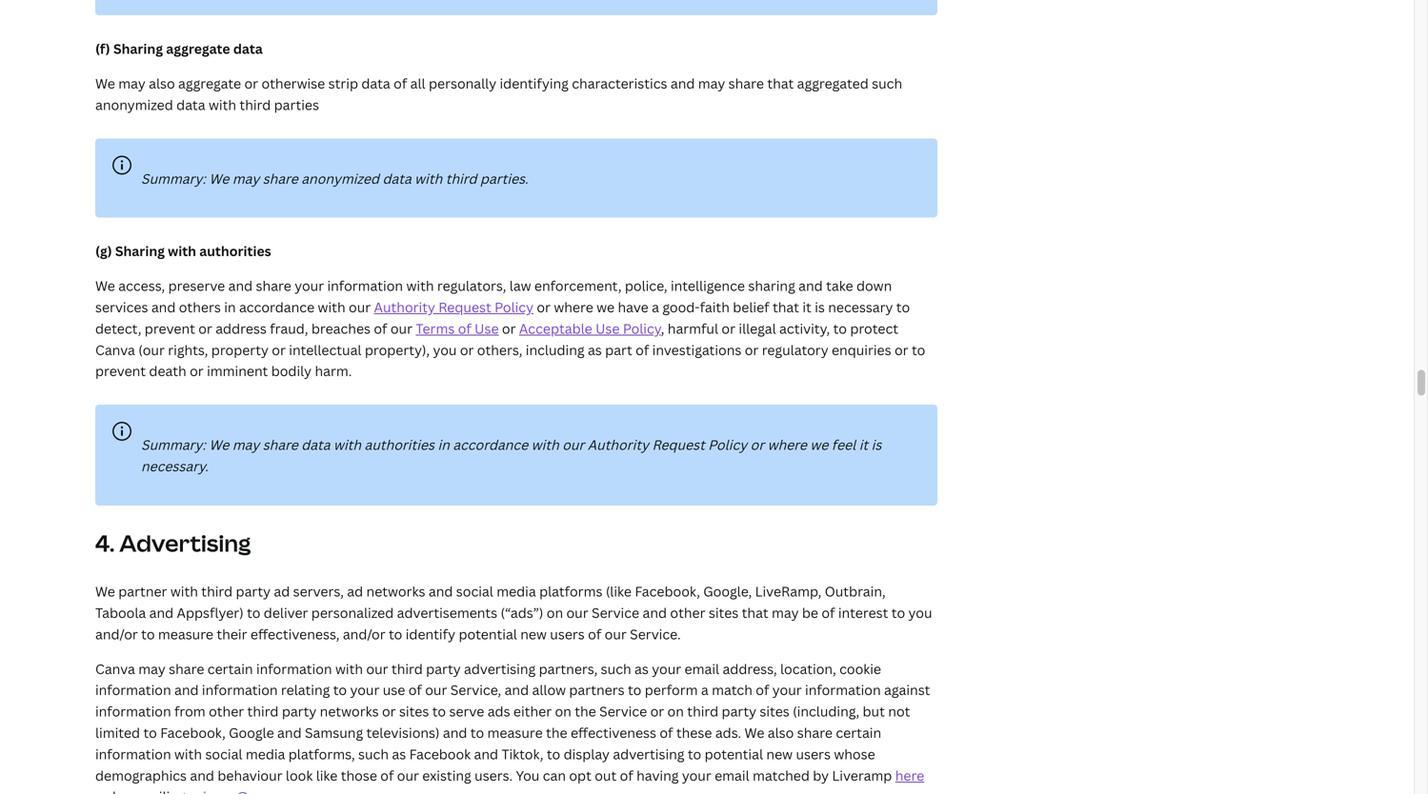 Task type: describe. For each thing, give the bounding box(es) containing it.
or down fraud,
[[272, 341, 286, 359]]

and down the access,
[[151, 298, 176, 316]]

sharing
[[748, 277, 796, 295]]

on inside "we partner with third party ad servers, ad networks and social media platforms (like facebook, google, liveramp, outbrain, taboola and appsflyer) to deliver personalized advertisements ("ads") on our service and other sites that may be of interest to you and/or to measure their effectiveness, and/or to identify potential new users of our service."
[[547, 604, 563, 622]]

we may also aggregate or otherwise strip data of all personally identifying characteristics and may share that aggregated such anonymized data with third parties
[[95, 74, 903, 114]]

or inside 'or where we feel it is necessary.'
[[751, 436, 764, 454]]

2 use from the left
[[596, 320, 620, 338]]

to down necessary
[[833, 320, 847, 338]]

or down others
[[198, 320, 212, 338]]

and up the service.
[[643, 604, 667, 622]]

to down these
[[688, 746, 702, 764]]

harm.
[[315, 362, 352, 380]]

our inside we access, preserve and share your information with regulators, law enforcement, police, intelligence sharing and take down services and others in accordance with our
[[349, 298, 371, 316]]

of inside , harmful or illegal activity, to protect canva (our rights, property or intellectual property), you or others, including as part of investigations or regulatory enquiries or to prevent death or imminent bodily harm.
[[636, 341, 649, 359]]

necessary.
[[141, 457, 208, 476]]

demographics
[[95, 767, 187, 785]]

parties
[[274, 96, 319, 114]]

to left identify
[[389, 626, 403, 644]]

rights,
[[168, 341, 208, 359]]

2 vertical spatial as
[[392, 746, 406, 764]]

service inside canva may share certain information with our third party advertising partners, such as your email address, location, cookie information and information relating to your use of our service, and allow partners to perform a match of your information against information from other third party networks or sites to serve ads either on the service or on third party sites (including, but not limited to facebook, google and samsung televisions) and to measure the effectiveness of these ads. we also share certain information with social media platforms, such as facebook and tiktok, to display advertising to potential new users whose demographics and behaviour look like those of our existing users. you can opt out of having your email matched by liveramp
[[600, 703, 647, 721]]

address
[[216, 320, 267, 338]]

to up can on the bottom of the page
[[547, 746, 561, 764]]

others,
[[477, 341, 523, 359]]

property
[[211, 341, 269, 359]]

(including,
[[793, 703, 860, 721]]

1 vertical spatial in
[[438, 436, 450, 454]]

sites inside "we partner with third party ad servers, ad networks and social media platforms (like facebook, google, liveramp, outbrain, taboola and appsflyer) to deliver personalized advertisements ("ads") on our service and other sites that may be of interest to you and/or to measure their effectiveness, and/or to identify potential new users of our service."
[[709, 604, 739, 622]]

others
[[179, 298, 221, 316]]

google
[[229, 724, 274, 742]]

preserve
[[168, 277, 225, 295]]

1 vertical spatial email
[[715, 767, 750, 785]]

or down illegal
[[745, 341, 759, 359]]

partner
[[118, 583, 167, 601]]

0 horizontal spatial such
[[358, 746, 389, 764]]

that inside "we partner with third party ad servers, ad networks and social media platforms (like facebook, google, liveramp, outbrain, taboola and appsflyer) to deliver personalized advertisements ("ads") on our service and other sites that may be of interest to you and/or to measure their effectiveness, and/or to identify potential new users of our service."
[[742, 604, 769, 622]]

televisions)
[[366, 724, 440, 742]]

partners,
[[539, 660, 598, 678]]

to right the "limited"
[[143, 724, 157, 742]]

measure inside canva may share certain information with our third party advertising partners, such as your email address, location, cookie information and information relating to your use of our service, and allow partners to perform a match of your information against information from other third party networks or sites to serve ads either on the service or on third party sites (including, but not limited to facebook, google and samsung televisions) and to measure the effectiveness of these ads. we also share certain information with social media platforms, such as facebook and tiktok, to display advertising to potential new users whose demographics and behaviour look like those of our existing users. you can opt out of having your email matched by liveramp
[[488, 724, 543, 742]]

platforms,
[[289, 746, 355, 764]]

harmful
[[668, 320, 719, 338]]

of right be
[[822, 604, 835, 622]]

0 vertical spatial email
[[685, 660, 720, 678]]

enquiries
[[832, 341, 892, 359]]

identifying
[[500, 74, 569, 92]]

(f)
[[95, 40, 110, 58]]

these
[[677, 724, 712, 742]]

(like
[[606, 583, 632, 601]]

advertisements
[[397, 604, 498, 622]]

1 horizontal spatial the
[[575, 703, 596, 721]]

or up others,
[[502, 320, 516, 338]]

or down use
[[382, 703, 396, 721]]

whose
[[834, 746, 875, 764]]

new inside "we partner with third party ad servers, ad networks and social media platforms (like facebook, google, liveramp, outbrain, taboola and appsflyer) to deliver personalized advertisements ("ads") on our service and other sites that may be of interest to you and/or to measure their effectiveness, and/or to identify potential new users of our service."
[[521, 626, 547, 644]]

1 horizontal spatial authority
[[588, 436, 649, 454]]

identify
[[406, 626, 456, 644]]

we partner with third party ad servers, ad networks and social media platforms (like facebook, google, liveramp, outbrain, taboola and appsflyer) to deliver personalized advertisements ("ads") on our service and other sites that may be of interest to you and/or to measure their effectiveness, and/or to identify potential new users of our service.
[[95, 583, 933, 644]]

acceptable
[[519, 320, 593, 338]]

by
[[813, 767, 829, 785]]

parties.
[[480, 169, 529, 188]]

your right having
[[682, 767, 712, 785]]

sharing for (g)
[[115, 242, 165, 260]]

tiktok,
[[502, 746, 544, 764]]

effectiveness,
[[251, 626, 340, 644]]

take
[[826, 277, 854, 295]]

1 horizontal spatial authorities
[[365, 436, 435, 454]]

third up the google
[[247, 703, 279, 721]]

having
[[637, 767, 679, 785]]

on down allow
[[555, 703, 572, 721]]

1 vertical spatial request
[[652, 436, 705, 454]]

share down (including,
[[797, 724, 833, 742]]

2 and/or from the left
[[343, 626, 386, 644]]

acceptable use policy link
[[519, 320, 661, 338]]

intelligence
[[671, 277, 745, 295]]

1 vertical spatial certain
[[836, 724, 882, 742]]

platforms
[[539, 583, 603, 601]]

accordance inside we access, preserve and share your information with regulators, law enforcement, police, intelligence sharing and take down services and others in accordance with our
[[239, 298, 315, 316]]

your up "perform"
[[652, 660, 682, 678]]

on down "perform"
[[668, 703, 684, 721]]

good-
[[663, 298, 700, 316]]

terms of use or acceptable use policy
[[416, 320, 661, 338]]

1 horizontal spatial such
[[601, 660, 632, 678]]

your down "location," on the right of the page
[[773, 682, 802, 700]]

canva inside canva may share certain information with our third party advertising partners, such as your email address, location, cookie information and information relating to your use of our service, and allow partners to perform a match of your information against information from other third party networks or sites to serve ads either on the service or on third party sites (including, but not limited to facebook, google and samsung televisions) and to measure the effectiveness of these ads. we also share certain information with social media platforms, such as facebook and tiktok, to display advertising to potential new users whose demographics and behaviour look like those of our existing users. you can opt out of having your email matched by liveramp
[[95, 660, 135, 678]]

prevent inside , harmful or illegal activity, to protect canva (our rights, property or intellectual property), you or others, including as part of investigations or regulatory enquiries or to prevent death or imminent bodily harm.
[[95, 362, 146, 380]]

0 horizontal spatial the
[[546, 724, 568, 742]]

to inside or where we have a good-faith belief that it is necessary to detect, prevent or address fraud, breaches of our
[[897, 298, 910, 316]]

media inside canva may share certain information with our third party advertising partners, such as your email address, location, cookie information and information relating to your use of our service, and allow partners to perform a match of your information against information from other third party networks or sites to serve ads either on the service or on third party sites (including, but not limited to facebook, google and samsung televisions) and to measure the effectiveness of these ads. we also share certain information with social media platforms, such as facebook and tiktok, to display advertising to potential new users whose demographics and behaviour look like those of our existing users. you can opt out of having your email matched by liveramp
[[246, 746, 285, 764]]

measure inside "we partner with third party ad servers, ad networks and social media platforms (like facebook, google, liveramp, outbrain, taboola and appsflyer) to deliver personalized advertisements ("ads") on our service and other sites that may be of interest to you and/or to measure their effectiveness, and/or to identify potential new users of our service."
[[158, 626, 213, 644]]

share down bodily
[[263, 436, 298, 454]]

where for have
[[554, 298, 594, 316]]

but
[[863, 703, 885, 721]]

not
[[888, 703, 911, 721]]

1 vertical spatial accordance
[[453, 436, 528, 454]]

0 horizontal spatial sites
[[399, 703, 429, 721]]

intellectual
[[289, 341, 362, 359]]

authority request policy link
[[374, 298, 534, 316]]

of left these
[[660, 724, 673, 742]]

we inside "we partner with third party ad servers, ad networks and social media platforms (like facebook, google, liveramp, outbrain, taboola and appsflyer) to deliver personalized advertisements ("ads") on our service and other sites that may be of interest to you and/or to measure their effectiveness, and/or to identify potential new users of our service."
[[95, 583, 115, 601]]

summary: for summary: we may share anonymized data with third parties.
[[141, 169, 206, 188]]

matched
[[753, 767, 810, 785]]

and up users.
[[474, 746, 498, 764]]

facebook, inside canva may share certain information with our third party advertising partners, such as your email address, location, cookie information and information relating to your use of our service, and allow partners to perform a match of your information against information from other third party networks or sites to serve ads either on the service or on third party sites (including, but not limited to facebook, google and samsung televisions) and to measure the effectiveness of these ads. we also share certain information with social media platforms, such as facebook and tiktok, to display advertising to potential new users whose demographics and behaviour look like those of our existing users. you can opt out of having your email matched by liveramp
[[160, 724, 226, 742]]

to down taboola
[[141, 626, 155, 644]]

regulators,
[[437, 277, 506, 295]]

media inside "we partner with third party ad servers, ad networks and social media platforms (like facebook, google, liveramp, outbrain, taboola and appsflyer) to deliver personalized advertisements ("ads") on our service and other sites that may be of interest to you and/or to measure their effectiveness, and/or to identify potential new users of our service."
[[497, 583, 536, 601]]

or up terms of use or acceptable use policy
[[537, 298, 551, 316]]

of down authority request policy
[[458, 320, 472, 338]]

other inside canva may share certain information with our third party advertising partners, such as your email address, location, cookie information and information relating to your use of our service, and allow partners to perform a match of your information against information from other third party networks or sites to serve ads either on the service or on third party sites (including, but not limited to facebook, google and samsung televisions) and to measure the effectiveness of these ads. we also share certain information with social media platforms, such as facebook and tiktok, to display advertising to potential new users whose demographics and behaviour look like those of our existing users. you can opt out of having your email matched by liveramp
[[209, 703, 244, 721]]

as inside , harmful or illegal activity, to protect canva (our rights, property or intellectual property), you or others, including as part of investigations or regulatory enquiries or to prevent death or imminent bodily harm.
[[588, 341, 602, 359]]

aggregated
[[797, 74, 869, 92]]

0 horizontal spatial advertising
[[464, 660, 536, 678]]

activity,
[[780, 320, 830, 338]]

address,
[[723, 660, 777, 678]]

0 horizontal spatial policy
[[495, 298, 534, 316]]

or where we feel it is necessary.
[[141, 436, 882, 476]]

look
[[286, 767, 313, 785]]

perform
[[645, 682, 698, 700]]

or down faith in the top of the page
[[722, 320, 736, 338]]

canva inside , harmful or illegal activity, to protect canva (our rights, property or intellectual property), you or others, including as part of investigations or regulatory enquiries or to prevent death or imminent bodily harm.
[[95, 341, 135, 359]]

share down the parties
[[263, 169, 298, 188]]

we inside we access, preserve and share your information with regulators, law enforcement, police, intelligence sharing and take down services and others in accordance with our
[[95, 277, 115, 295]]

regulatory
[[762, 341, 829, 359]]

to up their
[[247, 604, 261, 622]]

of inside "we may also aggregate or otherwise strip data of all personally identifying characteristics and may share that aggregated such anonymized data with third parties"
[[394, 74, 407, 92]]

you inside , harmful or illegal activity, to protect canva (our rights, property or intellectual property), you or others, including as part of investigations or regulatory enquiries or to prevent death or imminent bodily harm.
[[433, 341, 457, 359]]

share inside "we may also aggregate or otherwise strip data of all personally identifying characteristics and may share that aggregated such anonymized data with third parties"
[[729, 74, 764, 92]]

our inside or where we have a good-faith belief that it is necessary to detect, prevent or address fraud, breaches of our
[[391, 320, 413, 338]]

to down serve
[[471, 724, 484, 742]]

4. advertising
[[95, 528, 251, 559]]

share inside we access, preserve and share your information with regulators, law enforcement, police, intelligence sharing and take down services and others in accordance with our
[[256, 277, 291, 295]]

and down serve
[[443, 724, 467, 742]]

here link
[[896, 767, 925, 785]]

down
[[857, 277, 892, 295]]

1 use from the left
[[475, 320, 499, 338]]

or inside "we may also aggregate or otherwise strip data of all personally identifying characteristics and may share that aggregated such anonymized data with third parties"
[[244, 74, 258, 92]]

interest
[[838, 604, 889, 622]]

appsflyer)
[[177, 604, 244, 622]]

deliver
[[264, 604, 308, 622]]

we up (g) sharing with authorities
[[209, 169, 229, 188]]

ads
[[488, 703, 510, 721]]

law
[[510, 277, 531, 295]]

to left serve
[[432, 703, 446, 721]]

2 ad from the left
[[347, 583, 363, 601]]

(g) sharing with authorities
[[95, 242, 271, 260]]

of inside or where we have a good-faith belief that it is necessary to detect, prevent or address fraud, breaches of our
[[374, 320, 387, 338]]

0 vertical spatial authority
[[374, 298, 435, 316]]

property),
[[365, 341, 430, 359]]

also inside "we may also aggregate or otherwise strip data of all personally identifying characteristics and may share that aggregated such anonymized data with third parties"
[[149, 74, 175, 92]]

may inside canva may share certain information with our third party advertising partners, such as your email address, location, cookie information and information relating to your use of our service, and allow partners to perform a match of your information against information from other third party networks or sites to serve ads either on the service or on third party sites (including, but not limited to facebook, google and samsung televisions) and to measure the effectiveness of these ads. we also share certain information with social media platforms, such as facebook and tiktok, to display advertising to potential new users whose demographics and behaviour look like those of our existing users. you can opt out of having your email matched by liveramp
[[138, 660, 166, 678]]

and left behaviour on the left of the page
[[190, 767, 214, 785]]

otherwise
[[262, 74, 325, 92]]

behaviour
[[218, 767, 283, 785]]

users.
[[475, 767, 513, 785]]

their
[[217, 626, 247, 644]]

information inside we access, preserve and share your information with regulators, law enforcement, police, intelligence sharing and take down services and others in accordance with our
[[327, 277, 403, 295]]

of up partners,
[[588, 626, 602, 644]]

, harmful or illegal activity, to protect canva (our rights, property or intellectual property), you or others, including as part of investigations or regulatory enquiries or to prevent death or imminent bodily harm.
[[95, 320, 926, 380]]

necessary
[[828, 298, 893, 316]]

match
[[712, 682, 753, 700]]

to right interest
[[892, 604, 906, 622]]

share up from
[[169, 660, 204, 678]]

strip
[[328, 74, 358, 92]]

social inside canva may share certain information with our third party advertising partners, such as your email address, location, cookie information and information relating to your use of our service, and allow partners to perform a match of your information against information from other third party networks or sites to serve ads either on the service or on third party sites (including, but not limited to facebook, google and samsung televisions) and to measure the effectiveness of these ads. we also share certain information with social media platforms, such as facebook and tiktok, to display advertising to potential new users whose demographics and behaviour look like those of our existing users. you can opt out of having your email matched by liveramp
[[205, 746, 243, 764]]

2 vertical spatial policy
[[708, 436, 747, 454]]

including
[[526, 341, 585, 359]]

use
[[383, 682, 405, 700]]

your left use
[[350, 682, 380, 700]]

of right the out
[[620, 767, 634, 785]]

we for have
[[597, 298, 615, 316]]

you inside "we partner with third party ad servers, ad networks and social media platforms (like facebook, google, liveramp, outbrain, taboola and appsflyer) to deliver personalized advertisements ("ads") on our service and other sites that may be of interest to you and/or to measure their effectiveness, and/or to identify potential new users of our service."
[[909, 604, 933, 622]]

google,
[[704, 583, 752, 601]]

of right those
[[381, 767, 394, 785]]

third up these
[[687, 703, 719, 721]]

2 horizontal spatial sites
[[760, 703, 790, 721]]

facebook, inside "we partner with third party ad servers, ad networks and social media platforms (like facebook, google, liveramp, outbrain, taboola and appsflyer) to deliver personalized advertisements ("ads") on our service and other sites that may be of interest to you and/or to measure their effectiveness, and/or to identify potential new users of our service."
[[635, 583, 700, 601]]



Task type: locate. For each thing, give the bounding box(es) containing it.
and/or down taboola
[[95, 626, 138, 644]]

of left all
[[394, 74, 407, 92]]

1 horizontal spatial as
[[588, 341, 602, 359]]

1 horizontal spatial potential
[[705, 746, 763, 764]]

is inside or where we have a good-faith belief that it is necessary to detect, prevent or address fraud, breaches of our
[[815, 298, 825, 316]]

police,
[[625, 277, 668, 295]]

of
[[394, 74, 407, 92], [374, 320, 387, 338], [458, 320, 472, 338], [636, 341, 649, 359], [822, 604, 835, 622], [588, 626, 602, 644], [409, 682, 422, 700], [756, 682, 769, 700], [660, 724, 673, 742], [381, 767, 394, 785], [620, 767, 634, 785]]

2 vertical spatial that
[[742, 604, 769, 622]]

such inside "we may also aggregate or otherwise strip data of all personally identifying characteristics and may share that aggregated such anonymized data with third parties"
[[872, 74, 903, 92]]

may inside "we partner with third party ad servers, ad networks and social media platforms (like facebook, google, liveramp, outbrain, taboola and appsflyer) to deliver personalized advertisements ("ads") on our service and other sites that may be of interest to you and/or to measure their effectiveness, and/or to identify potential new users of our service."
[[772, 604, 799, 622]]

a inside or where we have a good-faith belief that it is necessary to detect, prevent or address fraud, breaches of our
[[652, 298, 659, 316]]

the down either
[[546, 724, 568, 742]]

sharing
[[113, 40, 163, 58], [115, 242, 165, 260]]

cookie
[[840, 660, 882, 678]]

that inside "we may also aggregate or otherwise strip data of all personally identifying characteristics and may share that aggregated such anonymized data with third parties"
[[767, 74, 794, 92]]

1 vertical spatial anonymized
[[301, 169, 379, 188]]

0 vertical spatial we
[[597, 298, 615, 316]]

1 horizontal spatial new
[[767, 746, 793, 764]]

also down (f) sharing aggregate data
[[149, 74, 175, 92]]

users up partners,
[[550, 626, 585, 644]]

we down imminent
[[209, 436, 229, 454]]

0 horizontal spatial authority
[[374, 298, 435, 316]]

the down partners
[[575, 703, 596, 721]]

measure up tiktok,
[[488, 724, 543, 742]]

1 vertical spatial a
[[701, 682, 709, 700]]

fraud,
[[270, 320, 308, 338]]

1 vertical spatial policy
[[623, 320, 661, 338]]

potential inside "we partner with third party ad servers, ad networks and social media platforms (like facebook, google, liveramp, outbrain, taboola and appsflyer) to deliver personalized advertisements ("ads") on our service and other sites that may be of interest to you and/or to measure their effectiveness, and/or to identify potential new users of our service."
[[459, 626, 517, 644]]

prevent inside or where we have a good-faith belief that it is necessary to detect, prevent or address fraud, breaches of our
[[145, 320, 195, 338]]

ads.
[[716, 724, 742, 742]]

where inside 'or where we feel it is necessary.'
[[768, 436, 807, 454]]

0 vertical spatial the
[[575, 703, 596, 721]]

1 vertical spatial summary:
[[141, 436, 206, 454]]

in inside we access, preserve and share your information with regulators, law enforcement, police, intelligence sharing and take down services and others in accordance with our
[[224, 298, 236, 316]]

0 horizontal spatial other
[[209, 703, 244, 721]]

0 vertical spatial networks
[[366, 583, 425, 601]]

to right enquiries
[[912, 341, 926, 359]]

like
[[316, 767, 338, 785]]

0 horizontal spatial social
[[205, 746, 243, 764]]

and up advertisements
[[429, 583, 453, 601]]

your inside we access, preserve and share your information with regulators, law enforcement, police, intelligence sharing and take down services and others in accordance with our
[[295, 277, 324, 295]]

we up acceptable use policy link
[[597, 298, 615, 316]]

0 vertical spatial is
[[815, 298, 825, 316]]

1 ad from the left
[[274, 583, 290, 601]]

we inside "we may also aggregate or otherwise strip data of all personally identifying characteristics and may share that aggregated such anonymized data with third parties"
[[95, 74, 115, 92]]

1 vertical spatial is
[[872, 436, 882, 454]]

outbrain,
[[825, 583, 886, 601]]

is inside 'or where we feel it is necessary.'
[[872, 436, 882, 454]]

samsung
[[305, 724, 363, 742]]

measure down appsflyer)
[[158, 626, 213, 644]]

personalized
[[311, 604, 394, 622]]

1 horizontal spatial anonymized
[[301, 169, 379, 188]]

anonymized
[[95, 96, 173, 114], [301, 169, 379, 188]]

or down the terms of use link
[[460, 341, 474, 359]]

it inside 'or where we feel it is necessary.'
[[859, 436, 868, 454]]

such right aggregated
[[872, 74, 903, 92]]

use
[[475, 320, 499, 338], [596, 320, 620, 338]]

0 vertical spatial it
[[803, 298, 812, 316]]

the
[[575, 703, 596, 721], [546, 724, 568, 742]]

1 and/or from the left
[[95, 626, 138, 644]]

also
[[149, 74, 175, 92], [768, 724, 794, 742]]

0 horizontal spatial anonymized
[[95, 96, 173, 114]]

such up those
[[358, 746, 389, 764]]

and up from
[[174, 682, 199, 700]]

or where we have a good-faith belief that it is necessary to detect, prevent or address fraud, breaches of our
[[95, 298, 910, 338]]

on
[[547, 604, 563, 622], [555, 703, 572, 721], [668, 703, 684, 721]]

0 vertical spatial measure
[[158, 626, 213, 644]]

,
[[661, 320, 665, 338]]

that
[[767, 74, 794, 92], [773, 298, 800, 316], [742, 604, 769, 622]]

1 horizontal spatial other
[[670, 604, 706, 622]]

and up either
[[505, 682, 529, 700]]

0 horizontal spatial facebook,
[[160, 724, 226, 742]]

service inside "we partner with third party ad servers, ad networks and social media platforms (like facebook, google, liveramp, outbrain, taboola and appsflyer) to deliver personalized advertisements ("ads") on our service and other sites that may be of interest to you and/or to measure their effectiveness, and/or to identify potential new users of our service."
[[592, 604, 640, 622]]

policy
[[495, 298, 534, 316], [623, 320, 661, 338], [708, 436, 747, 454]]

and inside "we may also aggregate or otherwise strip data of all personally identifying characteristics and may share that aggregated such anonymized data with third parties"
[[671, 74, 695, 92]]

liveramp
[[832, 767, 892, 785]]

have
[[618, 298, 649, 316]]

0 horizontal spatial use
[[475, 320, 499, 338]]

out
[[595, 767, 617, 785]]

party up the deliver
[[236, 583, 271, 601]]

ad up personalized
[[347, 583, 363, 601]]

display
[[564, 746, 610, 764]]

also up matched
[[768, 724, 794, 742]]

party down the relating in the bottom left of the page
[[282, 703, 317, 721]]

and right characteristics at the left top of the page
[[671, 74, 695, 92]]

0 vertical spatial advertising
[[464, 660, 536, 678]]

0 vertical spatial that
[[767, 74, 794, 92]]

a inside canva may share certain information with our third party advertising partners, such as your email address, location, cookie information and information relating to your use of our service, and allow partners to perform a match of your information against information from other third party networks or sites to serve ads either on the service or on third party sites (including, but not limited to facebook, google and samsung televisions) and to measure the effectiveness of these ads. we also share certain information with social media platforms, such as facebook and tiktok, to display advertising to potential new users whose demographics and behaviour look like those of our existing users. you can opt out of having your email matched by liveramp
[[701, 682, 709, 700]]

it up activity, on the top right
[[803, 298, 812, 316]]

or left "feel"
[[751, 436, 764, 454]]

1 horizontal spatial use
[[596, 320, 620, 338]]

anonymized inside "we may also aggregate or otherwise strip data of all personally identifying characteristics and may share that aggregated such anonymized data with third parties"
[[95, 96, 173, 114]]

on down platforms
[[547, 604, 563, 622]]

0 horizontal spatial request
[[439, 298, 492, 316]]

terms
[[416, 320, 455, 338]]

as up "perform"
[[635, 660, 649, 678]]

also inside canva may share certain information with our third party advertising partners, such as your email address, location, cookie information and information relating to your use of our service, and allow partners to perform a match of your information against information from other third party networks or sites to serve ads either on the service or on third party sites (including, but not limited to facebook, google and samsung televisions) and to measure the effectiveness of these ads. we also share certain information with social media platforms, such as facebook and tiktok, to display advertising to potential new users whose demographics and behaviour look like those of our existing users. you can opt out of having your email matched by liveramp
[[768, 724, 794, 742]]

use up part
[[596, 320, 620, 338]]

taboola
[[95, 604, 146, 622]]

we up services
[[95, 277, 115, 295]]

0 horizontal spatial users
[[550, 626, 585, 644]]

sites up televisions)
[[399, 703, 429, 721]]

1 horizontal spatial where
[[768, 436, 807, 454]]

we access, preserve and share your information with regulators, law enforcement, police, intelligence sharing and take down services and others in accordance with our
[[95, 277, 892, 316]]

third left the parties
[[240, 96, 271, 114]]

1 vertical spatial service
[[600, 703, 647, 721]]

authority request policy
[[374, 298, 534, 316]]

users up by
[[796, 746, 831, 764]]

1 horizontal spatial it
[[859, 436, 868, 454]]

of right part
[[636, 341, 649, 359]]

party down identify
[[426, 660, 461, 678]]

0 vertical spatial as
[[588, 341, 602, 359]]

party
[[236, 583, 271, 601], [426, 660, 461, 678], [282, 703, 317, 721], [722, 703, 757, 721]]

to right the relating in the bottom left of the page
[[333, 682, 347, 700]]

1 vertical spatial such
[[601, 660, 632, 678]]

and/or
[[95, 626, 138, 644], [343, 626, 386, 644]]

1 horizontal spatial also
[[768, 724, 794, 742]]

your
[[295, 277, 324, 295], [652, 660, 682, 678], [350, 682, 380, 700], [773, 682, 802, 700], [682, 767, 712, 785]]

2 summary: from the top
[[141, 436, 206, 454]]

or down protect
[[895, 341, 909, 359]]

1 vertical spatial facebook,
[[160, 724, 226, 742]]

such
[[872, 74, 903, 92], [601, 660, 632, 678], [358, 746, 389, 764]]

1 horizontal spatial and/or
[[343, 626, 386, 644]]

party inside "we partner with third party ad servers, ad networks and social media platforms (like facebook, google, liveramp, outbrain, taboola and appsflyer) to deliver personalized advertisements ("ads") on our service and other sites that may be of interest to you and/or to measure their effectiveness, and/or to identify potential new users of our service."
[[236, 583, 271, 601]]

share
[[729, 74, 764, 92], [263, 169, 298, 188], [256, 277, 291, 295], [263, 436, 298, 454], [169, 660, 204, 678], [797, 724, 833, 742]]

0 vertical spatial service
[[592, 604, 640, 622]]

sharing for (f)
[[113, 40, 163, 58]]

1 summary: from the top
[[141, 169, 206, 188]]

use up others,
[[475, 320, 499, 338]]

1 canva from the top
[[95, 341, 135, 359]]

0 vertical spatial such
[[872, 74, 903, 92]]

of right use
[[409, 682, 422, 700]]

1 horizontal spatial measure
[[488, 724, 543, 742]]

with inside "we partner with third party ad servers, ad networks and social media platforms (like facebook, google, liveramp, outbrain, taboola and appsflyer) to deliver personalized advertisements ("ads") on our service and other sites that may be of interest to you and/or to measure their effectiveness, and/or to identify potential new users of our service."
[[170, 583, 198, 601]]

as down televisions)
[[392, 746, 406, 764]]

summary: for summary: we may share data with authorities in accordance with our authority request policy
[[141, 436, 206, 454]]

0 vertical spatial authorities
[[199, 242, 271, 260]]

potential
[[459, 626, 517, 644], [705, 746, 763, 764]]

breaches
[[311, 320, 371, 338]]

existing
[[422, 767, 472, 785]]

we left "feel"
[[810, 436, 829, 454]]

1 vertical spatial we
[[810, 436, 829, 454]]

potential down the ads. at the right of the page
[[705, 746, 763, 764]]

we inside or where we have a good-faith belief that it is necessary to detect, prevent or address fraud, breaches of our
[[597, 298, 615, 316]]

summary: up "necessary." at the left bottom of page
[[141, 436, 206, 454]]

1 vertical spatial new
[[767, 746, 793, 764]]

serve
[[449, 703, 484, 721]]

authority down part
[[588, 436, 649, 454]]

service,
[[451, 682, 501, 700]]

or down "perform"
[[651, 703, 664, 721]]

1 vertical spatial media
[[246, 746, 285, 764]]

media up ("ads")
[[497, 583, 536, 601]]

0 horizontal spatial you
[[433, 341, 457, 359]]

social inside "we partner with third party ad servers, ad networks and social media platforms (like facebook, google, liveramp, outbrain, taboola and appsflyer) to deliver personalized advertisements ("ads") on our service and other sites that may be of interest to you and/or to measure their effectiveness, and/or to identify potential new users of our service."
[[456, 583, 493, 601]]

networks up personalized
[[366, 583, 425, 601]]

anonymized down (f)
[[95, 96, 173, 114]]

characteristics
[[572, 74, 668, 92]]

0 vertical spatial policy
[[495, 298, 534, 316]]

0 horizontal spatial authorities
[[199, 242, 271, 260]]

0 vertical spatial where
[[554, 298, 594, 316]]

1 vertical spatial sharing
[[115, 242, 165, 260]]

1 vertical spatial prevent
[[95, 362, 146, 380]]

email down the ads. at the right of the page
[[715, 767, 750, 785]]

prevent
[[145, 320, 195, 338], [95, 362, 146, 380]]

0 horizontal spatial media
[[246, 746, 285, 764]]

facebook, down from
[[160, 724, 226, 742]]

enforcement,
[[535, 277, 622, 295]]

0 vertical spatial social
[[456, 583, 493, 601]]

or left otherwise
[[244, 74, 258, 92]]

0 horizontal spatial ad
[[274, 583, 290, 601]]

to left "perform"
[[628, 682, 642, 700]]

and down partner
[[149, 604, 174, 622]]

is
[[815, 298, 825, 316], [872, 436, 882, 454]]

(g)
[[95, 242, 112, 260]]

a left match
[[701, 682, 709, 700]]

0 horizontal spatial a
[[652, 298, 659, 316]]

you down 'terms'
[[433, 341, 457, 359]]

we down (f)
[[95, 74, 115, 92]]

1 vertical spatial canva
[[95, 660, 135, 678]]

and up the address
[[228, 277, 253, 295]]

0 vertical spatial media
[[497, 583, 536, 601]]

1 horizontal spatial facebook,
[[635, 583, 700, 601]]

0 vertical spatial you
[[433, 341, 457, 359]]

sites down address,
[[760, 703, 790, 721]]

part
[[605, 341, 633, 359]]

1 vertical spatial networks
[[320, 703, 379, 721]]

0 vertical spatial also
[[149, 74, 175, 92]]

0 horizontal spatial we
[[597, 298, 615, 316]]

1 horizontal spatial social
[[456, 583, 493, 601]]

0 vertical spatial sharing
[[113, 40, 163, 58]]

0 horizontal spatial as
[[392, 746, 406, 764]]

share up fraud,
[[256, 277, 291, 295]]

1 vertical spatial advertising
[[613, 746, 685, 764]]

networks inside canva may share certain information with our third party advertising partners, such as your email address, location, cookie information and information relating to your use of our service, and allow partners to perform a match of your information against information from other third party networks or sites to serve ads either on the service or on third party sites (including, but not limited to facebook, google and samsung televisions) and to measure the effectiveness of these ads. we also share certain information with social media platforms, such as facebook and tiktok, to display advertising to potential new users whose demographics and behaviour look like those of our existing users. you can opt out of having your email matched by liveramp
[[320, 703, 379, 721]]

third up use
[[392, 660, 423, 678]]

social
[[456, 583, 493, 601], [205, 746, 243, 764]]

2 canva from the top
[[95, 660, 135, 678]]

location,
[[781, 660, 836, 678]]

all
[[410, 74, 426, 92]]

0 vertical spatial accordance
[[239, 298, 315, 316]]

it inside or where we have a good-faith belief that it is necessary to detect, prevent or address fraud, breaches of our
[[803, 298, 812, 316]]

information
[[327, 277, 403, 295], [256, 660, 332, 678], [95, 682, 171, 700], [202, 682, 278, 700], [805, 682, 881, 700], [95, 703, 171, 721], [95, 746, 171, 764]]

party down match
[[722, 703, 757, 721]]

here
[[896, 767, 925, 785]]

("ads")
[[501, 604, 544, 622]]

1 horizontal spatial advertising
[[613, 746, 685, 764]]

third inside "we may also aggregate or otherwise strip data of all personally identifying characteristics and may share that aggregated such anonymized data with third parties"
[[240, 96, 271, 114]]

(f) sharing aggregate data
[[95, 40, 263, 58]]

it
[[803, 298, 812, 316], [859, 436, 868, 454]]

0 vertical spatial users
[[550, 626, 585, 644]]

sites
[[709, 604, 739, 622], [399, 703, 429, 721], [760, 703, 790, 721]]

1 vertical spatial measure
[[488, 724, 543, 742]]

1 vertical spatial as
[[635, 660, 649, 678]]

2 horizontal spatial policy
[[708, 436, 747, 454]]

those
[[341, 767, 377, 785]]

summary: up (g) sharing with authorities
[[141, 169, 206, 188]]

where left "feel"
[[768, 436, 807, 454]]

of down address,
[[756, 682, 769, 700]]

that inside or where we have a good-faith belief that it is necessary to detect, prevent or address fraud, breaches of our
[[773, 298, 800, 316]]

1 horizontal spatial sites
[[709, 604, 739, 622]]

share left aggregated
[[729, 74, 764, 92]]

we inside 'or where we feel it is necessary.'
[[810, 436, 829, 454]]

1 vertical spatial authorities
[[365, 436, 435, 454]]

or down rights,
[[190, 362, 204, 380]]

ad
[[274, 583, 290, 601], [347, 583, 363, 601]]

aggregate
[[166, 40, 230, 58], [178, 74, 241, 92]]

third left the parties.
[[446, 169, 477, 188]]

and left take
[[799, 277, 823, 295]]

0 vertical spatial in
[[224, 298, 236, 316]]

personally
[[429, 74, 497, 92]]

access,
[[118, 277, 165, 295]]

0 horizontal spatial also
[[149, 74, 175, 92]]

potential down ("ads")
[[459, 626, 517, 644]]

you
[[516, 767, 540, 785]]

authority
[[374, 298, 435, 316], [588, 436, 649, 454]]

summary: we may share data with authorities in accordance with our authority request policy
[[141, 436, 747, 454]]

0 horizontal spatial certain
[[208, 660, 253, 678]]

can
[[543, 767, 566, 785]]

limited
[[95, 724, 140, 742]]

facebook
[[409, 746, 471, 764]]

0 horizontal spatial measure
[[158, 626, 213, 644]]

certain down their
[[208, 660, 253, 678]]

effectiveness
[[571, 724, 657, 742]]

0 vertical spatial aggregate
[[166, 40, 230, 58]]

partners
[[569, 682, 625, 700]]

we for feel
[[810, 436, 829, 454]]

terms of use link
[[416, 320, 499, 338]]

networks inside "we partner with third party ad servers, ad networks and social media platforms (like facebook, google, liveramp, outbrain, taboola and appsflyer) to deliver personalized advertisements ("ads") on our service and other sites that may be of interest to you and/or to measure their effectiveness, and/or to identify potential new users of our service."
[[366, 583, 425, 601]]

1 vertical spatial users
[[796, 746, 831, 764]]

canva may share certain information with our third party advertising partners, such as your email address, location, cookie information and information relating to your use of our service, and allow partners to perform a match of your information against information from other third party networks or sites to serve ads either on the service or on third party sites (including, but not limited to facebook, google and samsung televisions) and to measure the effectiveness of these ads. we also share certain information with social media platforms, such as facebook and tiktok, to display advertising to potential new users whose demographics and behaviour look like those of our existing users. you can opt out of having your email matched by liveramp
[[95, 660, 931, 785]]

advertising up having
[[613, 746, 685, 764]]

0 vertical spatial request
[[439, 298, 492, 316]]

0 horizontal spatial in
[[224, 298, 236, 316]]

where inside or where we have a good-faith belief that it is necessary to detect, prevent or address fraud, breaches of our
[[554, 298, 594, 316]]

users inside canva may share certain information with our third party advertising partners, such as your email address, location, cookie information and information relating to your use of our service, and allow partners to perform a match of your information against information from other third party networks or sites to serve ads either on the service or on third party sites (including, but not limited to facebook, google and samsung televisions) and to measure the effectiveness of these ads. we also share certain information with social media platforms, such as facebook and tiktok, to display advertising to potential new users whose demographics and behaviour look like those of our existing users. you can opt out of having your email matched by liveramp
[[796, 746, 831, 764]]

against
[[884, 682, 931, 700]]

networks
[[366, 583, 425, 601], [320, 703, 379, 721]]

new down ("ads")
[[521, 626, 547, 644]]

potential inside canva may share certain information with our third party advertising partners, such as your email address, location, cookie information and information relating to your use of our service, and allow partners to perform a match of your information against information from other third party networks or sites to serve ads either on the service or on third party sites (including, but not limited to facebook, google and samsung televisions) and to measure the effectiveness of these ads. we also share certain information with social media platforms, such as facebook and tiktok, to display advertising to potential new users whose demographics and behaviour look like those of our existing users. you can opt out of having your email matched by liveramp
[[705, 746, 763, 764]]

your up fraud,
[[295, 277, 324, 295]]

other inside "we partner with third party ad servers, ad networks and social media platforms (like facebook, google, liveramp, outbrain, taboola and appsflyer) to deliver personalized advertisements ("ads") on our service and other sites that may be of interest to you and/or to measure their effectiveness, and/or to identify potential new users of our service."
[[670, 604, 706, 622]]

aggregate inside "we may also aggregate or otherwise strip data of all personally identifying characteristics and may share that aggregated such anonymized data with third parties"
[[178, 74, 241, 92]]

1 horizontal spatial certain
[[836, 724, 882, 742]]

networks up the samsung
[[320, 703, 379, 721]]

1 vertical spatial also
[[768, 724, 794, 742]]

and right the google
[[277, 724, 302, 742]]

media
[[497, 583, 536, 601], [246, 746, 285, 764]]

where down enforcement,
[[554, 298, 594, 316]]

as
[[588, 341, 602, 359], [635, 660, 649, 678], [392, 746, 406, 764]]

a right the have
[[652, 298, 659, 316]]

it right "feel"
[[859, 436, 868, 454]]

certain up the whose
[[836, 724, 882, 742]]

with
[[209, 96, 236, 114], [415, 169, 443, 188], [168, 242, 196, 260], [406, 277, 434, 295], [318, 298, 346, 316], [334, 436, 361, 454], [531, 436, 559, 454], [170, 583, 198, 601], [335, 660, 363, 678], [174, 746, 202, 764]]

1 vertical spatial you
[[909, 604, 933, 622]]

0 horizontal spatial and/or
[[95, 626, 138, 644]]

new up matched
[[767, 746, 793, 764]]

1 horizontal spatial in
[[438, 436, 450, 454]]

summary: we may share anonymized data with third parties.
[[141, 169, 529, 188]]

with inside "we may also aggregate or otherwise strip data of all personally identifying characteristics and may share that aggregated such anonymized data with third parties"
[[209, 96, 236, 114]]

canva down detect,
[[95, 341, 135, 359]]

or
[[244, 74, 258, 92], [537, 298, 551, 316], [198, 320, 212, 338], [502, 320, 516, 338], [722, 320, 736, 338], [272, 341, 286, 359], [460, 341, 474, 359], [745, 341, 759, 359], [895, 341, 909, 359], [190, 362, 204, 380], [751, 436, 764, 454], [382, 703, 396, 721], [651, 703, 664, 721]]

0 vertical spatial summary:
[[141, 169, 206, 188]]

canva down taboola
[[95, 660, 135, 678]]

sharing up the access,
[[115, 242, 165, 260]]

where for feel
[[768, 436, 807, 454]]

and/or down personalized
[[343, 626, 386, 644]]

0 vertical spatial new
[[521, 626, 547, 644]]

0 horizontal spatial accordance
[[239, 298, 315, 316]]

new inside canva may share certain information with our third party advertising partners, such as your email address, location, cookie information and information relating to your use of our service, and allow partners to perform a match of your information against information from other third party networks or sites to serve ads either on the service or on third party sites (including, but not limited to facebook, google and samsung televisions) and to measure the effectiveness of these ads. we also share certain information with social media platforms, such as facebook and tiktok, to display advertising to potential new users whose demographics and behaviour look like those of our existing users. you can opt out of having your email matched by liveramp
[[767, 746, 793, 764]]

1 horizontal spatial is
[[872, 436, 882, 454]]

1 horizontal spatial policy
[[623, 320, 661, 338]]

we inside canva may share certain information with our third party advertising partners, such as your email address, location, cookie information and information relating to your use of our service, and allow partners to perform a match of your information against information from other third party networks or sites to serve ads either on the service or on third party sites (including, but not limited to facebook, google and samsung televisions) and to measure the effectiveness of these ads. we also share certain information with social media platforms, such as facebook and tiktok, to display advertising to potential new users whose demographics and behaviour look like those of our existing users. you can opt out of having your email matched by liveramp
[[745, 724, 765, 742]]

prevent up rights,
[[145, 320, 195, 338]]

third inside "we partner with third party ad servers, ad networks and social media platforms (like facebook, google, liveramp, outbrain, taboola and appsflyer) to deliver personalized advertisements ("ads") on our service and other sites that may be of interest to you and/or to measure their effectiveness, and/or to identify potential new users of our service."
[[201, 583, 233, 601]]

users inside "we partner with third party ad servers, ad networks and social media platforms (like facebook, google, liveramp, outbrain, taboola and appsflyer) to deliver personalized advertisements ("ads") on our service and other sites that may be of interest to you and/or to measure their effectiveness, and/or to identify potential new users of our service."
[[550, 626, 585, 644]]

service
[[592, 604, 640, 622], [600, 703, 647, 721]]

service up the effectiveness
[[600, 703, 647, 721]]

0 vertical spatial a
[[652, 298, 659, 316]]



Task type: vqa. For each thing, say whether or not it's contained in the screenshot.
that
yes



